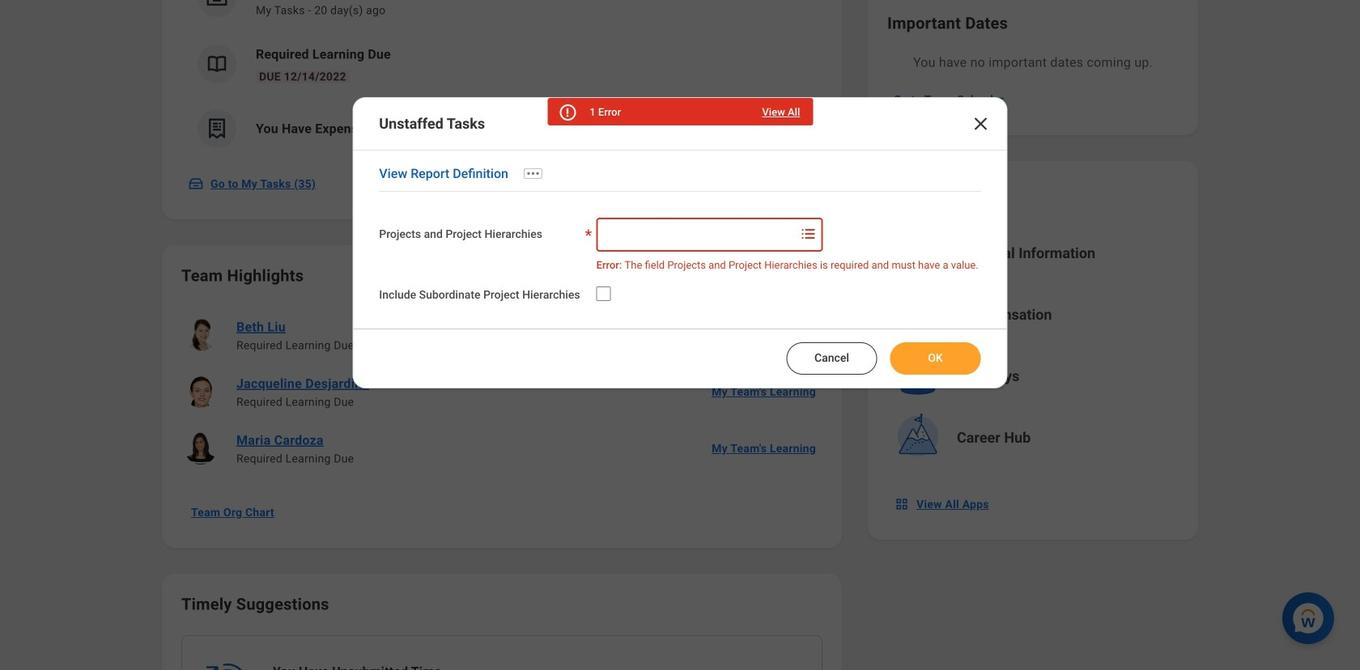 Task type: locate. For each thing, give the bounding box(es) containing it.
inbox image
[[205, 0, 229, 10]]

0 vertical spatial list
[[181, 0, 823, 161]]

1 list from the top
[[181, 0, 823, 161]]

dialog
[[352, 97, 1008, 389]]

dashboard expenses image
[[205, 117, 229, 141]]

list
[[181, 0, 823, 161], [181, 307, 823, 477]]

1 vertical spatial list
[[181, 307, 823, 477]]

nbox image
[[894, 496, 910, 513]]



Task type: describe. For each thing, give the bounding box(es) containing it.
inbox image
[[188, 176, 204, 192]]

exclamation image
[[561, 107, 573, 119]]

2 list from the top
[[181, 307, 823, 477]]

prompts image
[[799, 224, 818, 244]]

Search field
[[598, 220, 797, 249]]

x image
[[971, 114, 991, 134]]

book open image
[[205, 52, 229, 76]]



Task type: vqa. For each thing, say whether or not it's contained in the screenshot.
justify icon
no



